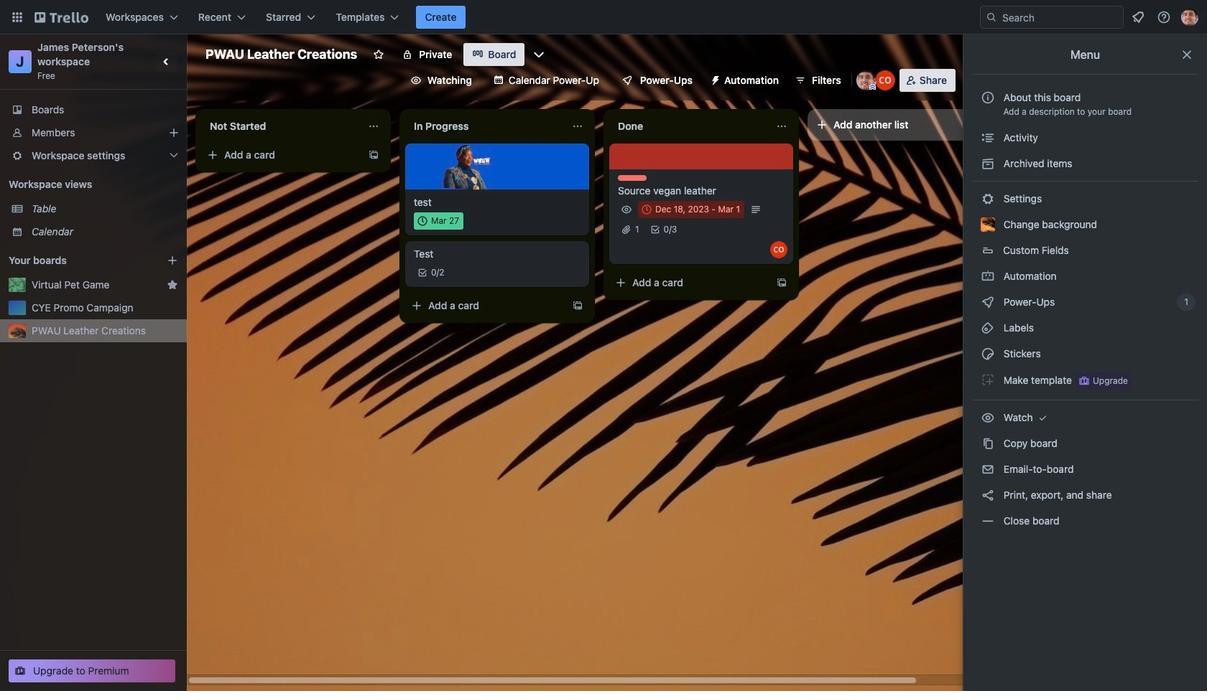 Task type: describe. For each thing, give the bounding box(es) containing it.
james peterson (jamespeterson93) image
[[1181, 9, 1199, 26]]

color: bold red, title: "sourcing" element
[[618, 175, 647, 181]]

open information menu image
[[1157, 10, 1171, 24]]

workspace navigation collapse icon image
[[157, 52, 177, 72]]

james peterson (jamespeterson93) image
[[856, 70, 876, 91]]

this member is an admin of this board. image
[[869, 84, 876, 91]]

Search field
[[980, 6, 1124, 29]]

1 horizontal spatial create from template… image
[[776, 277, 788, 289]]



Task type: locate. For each thing, give the bounding box(es) containing it.
customize views image
[[532, 47, 546, 62]]

starred icon image
[[167, 280, 178, 291]]

add board image
[[167, 255, 178, 267]]

0 horizontal spatial create from template… image
[[572, 300, 583, 312]]

primary element
[[0, 0, 1207, 34]]

christina overa (christinaovera) image
[[875, 70, 895, 91]]

christina overa (christinaovera) image
[[770, 241, 788, 259]]

sm image
[[981, 157, 995, 171], [981, 192, 995, 206], [981, 411, 995, 425], [1036, 411, 1050, 425], [981, 437, 995, 451], [981, 489, 995, 503], [981, 514, 995, 529]]

your boards with 3 items element
[[9, 252, 145, 269]]

back to home image
[[34, 6, 88, 29]]

None text field
[[201, 115, 362, 138], [609, 115, 770, 138], [201, 115, 362, 138], [609, 115, 770, 138]]

star or unstar board image
[[373, 49, 385, 60]]

None checkbox
[[638, 201, 744, 218], [414, 213, 464, 230], [638, 201, 744, 218], [414, 213, 464, 230]]

sm image
[[704, 69, 724, 89], [981, 131, 995, 145], [981, 269, 995, 284], [981, 295, 995, 310], [981, 321, 995, 336], [981, 347, 995, 361], [981, 373, 995, 387], [981, 463, 995, 477]]

Board name text field
[[198, 43, 364, 66]]

search image
[[986, 11, 997, 23]]

1 vertical spatial create from template… image
[[572, 300, 583, 312]]

0 notifications image
[[1130, 9, 1147, 26]]

create from template… image
[[368, 149, 379, 161]]

None text field
[[405, 115, 566, 138]]

https://media2.giphy.com/media/vhqa3tryiebmkd5qih/100w.gif?cid=ad960664tuux3ictzc2l4kkstlpkpgfee3kg7e05hcw8694d&ep=v1_stickers_search&rid=100w.gif&ct=s image
[[442, 142, 491, 191]]

0 vertical spatial create from template… image
[[776, 277, 788, 289]]

create from template… image
[[776, 277, 788, 289], [572, 300, 583, 312]]



Task type: vqa. For each thing, say whether or not it's contained in the screenshot.
template board icon
no



